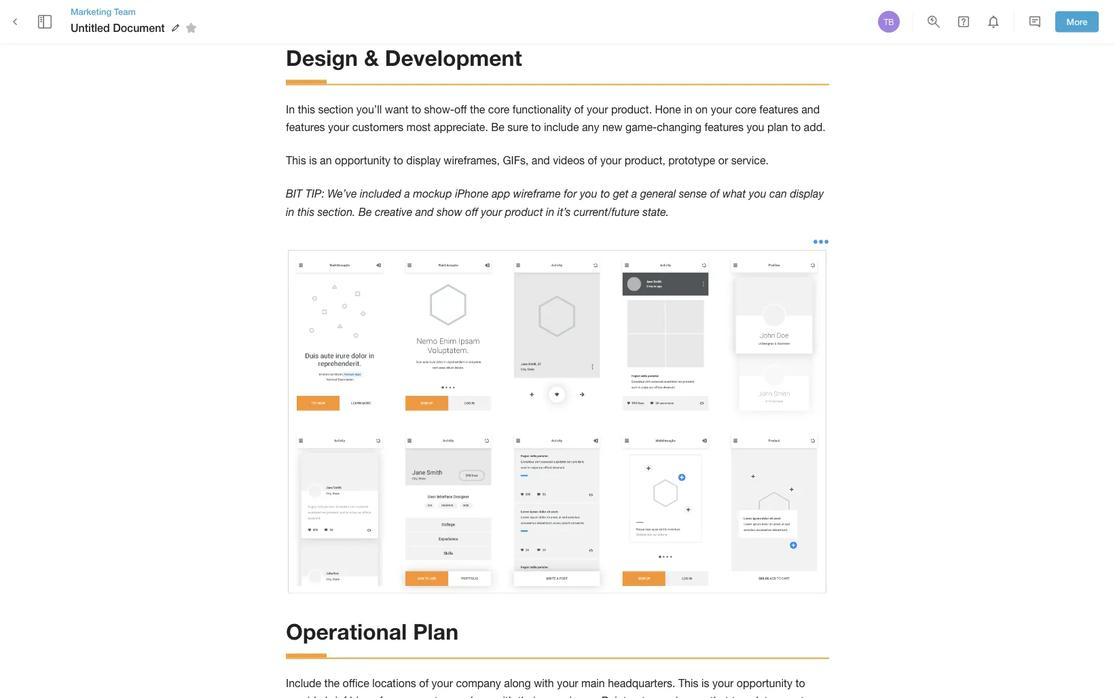 Task type: vqa. For each thing, say whether or not it's contained in the screenshot.
second Tooltip
no



Task type: locate. For each thing, give the bounding box(es) containing it.
this up experiences
[[679, 678, 699, 690]]

you left plan
[[747, 121, 765, 134]]

be inside bit tip: we've included a mockup iphone app wireframe for you to get a general sense of what you can display in this section. be creative and show off your product in it's current/future state.
[[359, 206, 372, 219]]

display
[[407, 154, 441, 167], [791, 188, 824, 200]]

core up sure
[[489, 103, 510, 116]]

0 horizontal spatial with
[[495, 696, 515, 699]]

off
[[455, 103, 467, 116], [466, 206, 478, 219]]

the up appreciate.
[[470, 103, 486, 116]]

0 horizontal spatial features
[[286, 121, 325, 134]]

2 horizontal spatial features
[[760, 103, 799, 116]]

product.
[[612, 103, 652, 116]]

is
[[309, 154, 317, 167], [702, 678, 710, 690]]

hone
[[656, 103, 681, 116]]

1 horizontal spatial along
[[504, 678, 531, 690]]

1 horizontal spatial is
[[702, 678, 710, 690]]

tb
[[884, 17, 895, 27]]

point
[[602, 696, 627, 699]]

core inside 'include the office locations of your company along with your main headquarters. this is your opportunity to provide brief bios of your core team, along with their experience. point out experiences that translate over t'
[[410, 696, 432, 699]]

1 horizontal spatial opportunity
[[737, 678, 793, 690]]

in
[[286, 103, 295, 116]]

1 vertical spatial off
[[466, 206, 478, 219]]

the inside 'include the office locations of your company along with your main headquarters. this is your opportunity to provide brief bios of your core team, along with their experience. point out experiences that translate over t'
[[325, 678, 340, 690]]

this down tip:
[[298, 206, 315, 219]]

0 horizontal spatial display
[[407, 154, 441, 167]]

of left what
[[711, 188, 720, 200]]

we've
[[328, 188, 357, 200]]

of right the locations
[[419, 678, 429, 690]]

prototype
[[669, 154, 716, 167]]

0 vertical spatial be
[[492, 121, 505, 134]]

1 horizontal spatial with
[[534, 678, 554, 690]]

1 horizontal spatial the
[[470, 103, 486, 116]]

1 horizontal spatial display
[[791, 188, 824, 200]]

be
[[492, 121, 505, 134], [359, 206, 372, 219]]

2 horizontal spatial and
[[802, 103, 820, 116]]

the up brief
[[325, 678, 340, 690]]

with left their
[[495, 696, 515, 699]]

in left the on at the top
[[685, 103, 693, 116]]

0 vertical spatial opportunity
[[335, 154, 391, 167]]

display down most
[[407, 154, 441, 167]]

gifs,
[[503, 154, 529, 167]]

wireframe
[[514, 188, 561, 200]]

off inside bit tip: we've included a mockup iphone app wireframe for you to get a general sense of what you can display in this section. be creative and show off your product in it's current/future state.
[[466, 206, 478, 219]]

and
[[802, 103, 820, 116], [532, 154, 550, 167], [416, 206, 434, 219]]

features down in
[[286, 121, 325, 134]]

with
[[534, 678, 554, 690], [495, 696, 515, 699]]

along down company
[[465, 696, 492, 699]]

features down the on at the top
[[705, 121, 744, 134]]

1 vertical spatial and
[[532, 154, 550, 167]]

0 vertical spatial the
[[470, 103, 486, 116]]

in
[[685, 103, 693, 116], [286, 206, 295, 219], [546, 206, 555, 219]]

0 vertical spatial this
[[286, 154, 306, 167]]

to inside 'include the office locations of your company along with your main headquarters. this is your opportunity to provide brief bios of your core team, along with their experience. point out experiences that translate over t'
[[796, 678, 806, 690]]

be left sure
[[492, 121, 505, 134]]

what
[[723, 188, 746, 200]]

0 vertical spatial is
[[309, 154, 317, 167]]

0 horizontal spatial and
[[416, 206, 434, 219]]

wireframes,
[[444, 154, 500, 167]]

1 horizontal spatial be
[[492, 121, 505, 134]]

the
[[470, 103, 486, 116], [325, 678, 340, 690]]

is up experiences
[[702, 678, 710, 690]]

1 vertical spatial the
[[325, 678, 340, 690]]

customers
[[353, 121, 404, 134]]

untitled document
[[71, 21, 165, 34]]

you
[[747, 121, 765, 134], [580, 188, 598, 200], [750, 188, 767, 200]]

opportunity down "customers"
[[335, 154, 391, 167]]

1 vertical spatial this
[[679, 678, 699, 690]]

operational plan
[[286, 619, 459, 645]]

of inside bit tip: we've included a mockup iphone app wireframe for you to get a general sense of what you can display in this section. be creative and show off your product in it's current/future state.
[[711, 188, 720, 200]]

1 horizontal spatial a
[[632, 188, 638, 200]]

features
[[760, 103, 799, 116], [286, 121, 325, 134], [705, 121, 744, 134]]

section.
[[318, 206, 356, 219]]

1 vertical spatial be
[[359, 206, 372, 219]]

be inside in this section you'll want to show-off the core functionality of your product. hone in on your core features and features your customers most appreciate. be sure to include any new game-changing features you plan to add.
[[492, 121, 505, 134]]

can
[[770, 188, 788, 200]]

core left team,
[[410, 696, 432, 699]]

1 vertical spatial display
[[791, 188, 824, 200]]

0 horizontal spatial a
[[405, 188, 410, 200]]

you'll
[[357, 103, 382, 116]]

a up creative
[[405, 188, 410, 200]]

core
[[489, 103, 510, 116], [736, 103, 757, 116], [410, 696, 432, 699]]

2 vertical spatial and
[[416, 206, 434, 219]]

and inside bit tip: we've included a mockup iphone app wireframe for you to get a general sense of what you can display in this section. be creative and show off your product in it's current/future state.
[[416, 206, 434, 219]]

0 vertical spatial and
[[802, 103, 820, 116]]

company
[[456, 678, 501, 690]]

any
[[582, 121, 600, 134]]

1 horizontal spatial features
[[705, 121, 744, 134]]

most
[[407, 121, 431, 134]]

this left an
[[286, 154, 306, 167]]

off down iphone
[[466, 206, 478, 219]]

in down bit
[[286, 206, 295, 219]]

a right get
[[632, 188, 638, 200]]

to
[[412, 103, 421, 116], [532, 121, 541, 134], [792, 121, 801, 134], [394, 154, 404, 167], [601, 188, 611, 200], [796, 678, 806, 690]]

be down the included
[[359, 206, 372, 219]]

and up add.
[[802, 103, 820, 116]]

0 horizontal spatial core
[[410, 696, 432, 699]]

with up their
[[534, 678, 554, 690]]

1 vertical spatial this
[[298, 206, 315, 219]]

in left it's
[[546, 206, 555, 219]]

opportunity
[[335, 154, 391, 167], [737, 678, 793, 690]]

1 horizontal spatial this
[[679, 678, 699, 690]]

0 vertical spatial with
[[534, 678, 554, 690]]

operational
[[286, 619, 407, 645]]

0 vertical spatial this
[[298, 103, 315, 116]]

to up most
[[412, 103, 421, 116]]

over
[[777, 696, 798, 699]]

display inside bit tip: we've included a mockup iphone app wireframe for you to get a general sense of what you can display in this section. be creative and show off your product in it's current/future state.
[[791, 188, 824, 200]]

provide
[[286, 696, 322, 699]]

show-
[[424, 103, 455, 116]]

game-
[[626, 121, 657, 134]]

more
[[1067, 16, 1088, 27]]

and right 'gifs,'
[[532, 154, 550, 167]]

0 horizontal spatial along
[[465, 696, 492, 699]]

this inside bit tip: we've included a mockup iphone app wireframe for you to get a general sense of what you can display in this section. be creative and show off your product in it's current/future state.
[[298, 206, 315, 219]]

you right for
[[580, 188, 598, 200]]

of inside in this section you'll want to show-off the core functionality of your product. hone in on your core features and features your customers most appreciate. be sure to include any new game-changing features you plan to add.
[[575, 103, 584, 116]]

display right 'can'
[[791, 188, 824, 200]]

a
[[405, 188, 410, 200], [632, 188, 638, 200]]

bios
[[350, 696, 370, 699]]

1 vertical spatial is
[[702, 678, 710, 690]]

&
[[364, 45, 379, 71]]

marketing team
[[71, 6, 136, 17]]

0 vertical spatial off
[[455, 103, 467, 116]]

1 horizontal spatial and
[[532, 154, 550, 167]]

functionality
[[513, 103, 572, 116]]

this right in
[[298, 103, 315, 116]]

your down app on the left top
[[481, 206, 502, 219]]

main
[[582, 678, 605, 690]]

0 horizontal spatial be
[[359, 206, 372, 219]]

app
[[492, 188, 511, 200]]

of up any
[[575, 103, 584, 116]]

2 horizontal spatial in
[[685, 103, 693, 116]]

of
[[575, 103, 584, 116], [588, 154, 598, 167], [711, 188, 720, 200], [419, 678, 429, 690], [374, 696, 383, 699]]

1 vertical spatial opportunity
[[737, 678, 793, 690]]

this
[[286, 154, 306, 167], [679, 678, 699, 690]]

and inside in this section you'll want to show-off the core functionality of your product. hone in on your core features and features your customers most appreciate. be sure to include any new game-changing features you plan to add.
[[802, 103, 820, 116]]

tip:
[[306, 188, 325, 200]]

more button
[[1056, 11, 1100, 32]]

to up the included
[[394, 154, 404, 167]]

it's
[[558, 206, 571, 219]]

translate
[[732, 696, 774, 699]]

brief
[[325, 696, 347, 699]]

and down mockup
[[416, 206, 434, 219]]

plan
[[413, 619, 459, 645]]

off up appreciate.
[[455, 103, 467, 116]]

in this section you'll want to show-off the core functionality of your product. hone in on your core features and features your customers most appreciate. be sure to include any new game-changing features you plan to add.
[[286, 103, 826, 134]]

in inside in this section you'll want to show-off the core functionality of your product. hone in on your core features and features your customers most appreciate. be sure to include any new game-changing features you plan to add.
[[685, 103, 693, 116]]

core right the on at the top
[[736, 103, 757, 116]]

features up plan
[[760, 103, 799, 116]]

marketing team link
[[71, 5, 202, 18]]

to inside bit tip: we've included a mockup iphone app wireframe for you to get a general sense of what you can display in this section. be creative and show off your product in it's current/future state.
[[601, 188, 611, 200]]

is left an
[[309, 154, 317, 167]]

0 horizontal spatial the
[[325, 678, 340, 690]]

on
[[696, 103, 708, 116]]

to left get
[[601, 188, 611, 200]]

0 horizontal spatial opportunity
[[335, 154, 391, 167]]

2 a from the left
[[632, 188, 638, 200]]

along up their
[[504, 678, 531, 690]]

to up "over" on the bottom of page
[[796, 678, 806, 690]]

opportunity up translate
[[737, 678, 793, 690]]

this
[[298, 103, 315, 116], [298, 206, 315, 219]]



Task type: describe. For each thing, give the bounding box(es) containing it.
opportunity inside 'include the office locations of your company along with your main headquarters. this is your opportunity to provide brief bios of your core team, along with their experience. point out experiences that translate over t'
[[737, 678, 793, 690]]

is inside 'include the office locations of your company along with your main headquarters. this is your opportunity to provide brief bios of your core team, along with their experience. point out experiences that translate over t'
[[702, 678, 710, 690]]

development
[[385, 45, 522, 71]]

product,
[[625, 154, 666, 167]]

you inside in this section you'll want to show-off the core functionality of your product. hone in on your core features and features your customers most appreciate. be sure to include any new game-changing features you plan to add.
[[747, 121, 765, 134]]

headquarters.
[[608, 678, 676, 690]]

add.
[[804, 121, 826, 134]]

that
[[711, 696, 729, 699]]

locations
[[373, 678, 416, 690]]

1 horizontal spatial in
[[546, 206, 555, 219]]

marketing
[[71, 6, 112, 17]]

videos
[[553, 154, 585, 167]]

0 horizontal spatial is
[[309, 154, 317, 167]]

this inside in this section you'll want to show-off the core functionality of your product. hone in on your core features and features your customers most appreciate. be sure to include any new game-changing features you plan to add.
[[298, 103, 315, 116]]

your up team,
[[432, 678, 453, 690]]

off inside in this section you'll want to show-off the core functionality of your product. hone in on your core features and features your customers most appreciate. be sure to include any new game-changing features you plan to add.
[[455, 103, 467, 116]]

your down the locations
[[386, 696, 407, 699]]

0 vertical spatial display
[[407, 154, 441, 167]]

get
[[614, 188, 629, 200]]

state.
[[643, 206, 670, 219]]

design & development
[[286, 45, 522, 71]]

show
[[437, 206, 463, 219]]

experience.
[[542, 696, 599, 699]]

changing
[[657, 121, 702, 134]]

your inside bit tip: we've included a mockup iphone app wireframe for you to get a general sense of what you can display in this section. be creative and show off your product in it's current/future state.
[[481, 206, 502, 219]]

team,
[[435, 696, 462, 699]]

your up experience.
[[557, 678, 579, 690]]

bit tip: we've included a mockup iphone app wireframe for you to get a general sense of what you can display in this section. be creative and show off your product in it's current/future state.
[[286, 188, 827, 219]]

your up the that
[[713, 678, 734, 690]]

0 horizontal spatial in
[[286, 206, 295, 219]]

current/future
[[574, 206, 640, 219]]

1 horizontal spatial core
[[489, 103, 510, 116]]

this is an opportunity to display wireframes, gifs, and videos of your product, prototype or service.
[[286, 154, 769, 167]]

iphone
[[455, 188, 489, 200]]

creative
[[375, 206, 413, 219]]

you left 'can'
[[750, 188, 767, 200]]

to right plan
[[792, 121, 801, 134]]

experiences
[[649, 696, 708, 699]]

2 horizontal spatial core
[[736, 103, 757, 116]]

your up any
[[587, 103, 609, 116]]

0 horizontal spatial this
[[286, 154, 306, 167]]

want
[[385, 103, 409, 116]]

an
[[320, 154, 332, 167]]

their
[[518, 696, 539, 699]]

1 a from the left
[[405, 188, 410, 200]]

include the office locations of your company along with your main headquarters. this is your opportunity to provide brief bios of your core team, along with their experience. point out experiences that translate over t
[[286, 678, 814, 699]]

mockup
[[413, 188, 452, 200]]

of right the bios
[[374, 696, 383, 699]]

plan
[[768, 121, 789, 134]]

team
[[114, 6, 136, 17]]

sure
[[508, 121, 529, 134]]

this inside 'include the office locations of your company along with your main headquarters. this is your opportunity to provide brief bios of your core team, along with their experience. point out experiences that translate over t'
[[679, 678, 699, 690]]

document
[[113, 21, 165, 34]]

your down new
[[601, 154, 622, 167]]

section
[[318, 103, 354, 116]]

untitled
[[71, 21, 110, 34]]

out
[[630, 696, 646, 699]]

your right the on at the top
[[711, 103, 733, 116]]

appreciate.
[[434, 121, 489, 134]]

include
[[544, 121, 579, 134]]

sense
[[679, 188, 708, 200]]

to right sure
[[532, 121, 541, 134]]

or
[[719, 154, 729, 167]]

1 vertical spatial along
[[465, 696, 492, 699]]

tb button
[[877, 9, 903, 35]]

service.
[[732, 154, 769, 167]]

bit
[[286, 188, 303, 200]]

general
[[641, 188, 676, 200]]

0 vertical spatial along
[[504, 678, 531, 690]]

1 vertical spatial with
[[495, 696, 515, 699]]

of right videos
[[588, 154, 598, 167]]

new
[[603, 121, 623, 134]]

for
[[564, 188, 577, 200]]

favorite image
[[183, 20, 200, 36]]

design
[[286, 45, 358, 71]]

include
[[286, 678, 322, 690]]

office
[[343, 678, 370, 690]]

the inside in this section you'll want to show-off the core functionality of your product. hone in on your core features and features your customers most appreciate. be sure to include any new game-changing features you plan to add.
[[470, 103, 486, 116]]

your down section
[[328, 121, 350, 134]]

included
[[360, 188, 402, 200]]

product
[[505, 206, 543, 219]]



